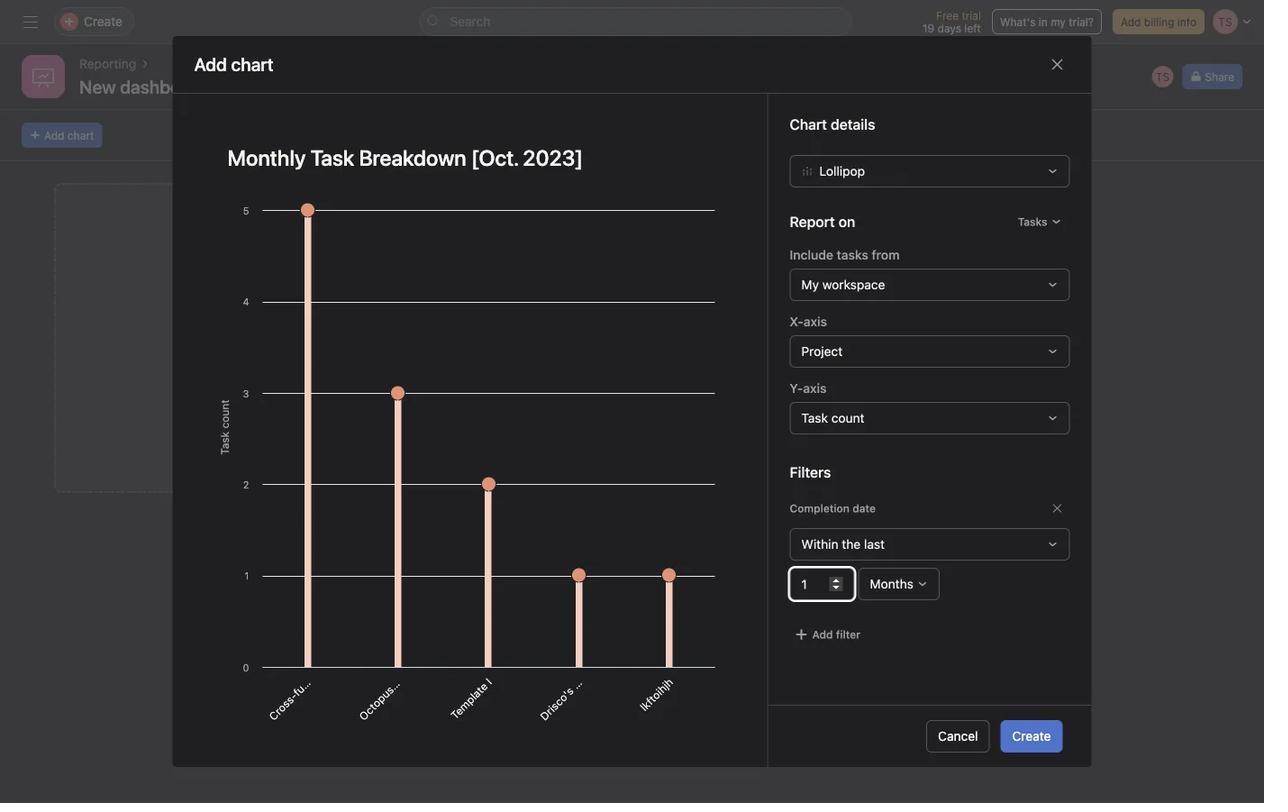 Task type: locate. For each thing, give the bounding box(es) containing it.
days
[[938, 22, 962, 34]]

axis up task
[[804, 381, 827, 396]]

lkftoihjh
[[638, 676, 676, 713]]

free
[[937, 9, 959, 22]]

1 horizontal spatial add chart
[[313, 350, 363, 362]]

axis
[[804, 314, 828, 329], [804, 381, 827, 396]]

add
[[1122, 15, 1142, 28], [44, 129, 64, 142], [313, 350, 333, 362], [813, 628, 834, 641]]

1 axis from the top
[[804, 314, 828, 329]]

count
[[832, 411, 865, 425]]

chart details
[[790, 116, 876, 133]]

within
[[802, 537, 839, 552]]

y-
[[790, 381, 804, 396]]

axis up project
[[804, 314, 828, 329]]

0 horizontal spatial add chart
[[44, 129, 94, 142]]

search button
[[420, 7, 852, 36]]

0 vertical spatial chart
[[67, 129, 94, 142]]

1 vertical spatial chart
[[336, 350, 363, 362]]

completion
[[790, 502, 850, 515]]

trial
[[962, 9, 982, 22]]

i
[[484, 676, 495, 687]]

tasks
[[1019, 215, 1048, 228]]

add billing info
[[1122, 15, 1197, 28]]

lollipop button
[[790, 155, 1071, 187]]

include tasks from
[[790, 247, 900, 262]]

add inside dropdown button
[[813, 628, 834, 641]]

ts button
[[1151, 64, 1176, 89]]

completion date
[[790, 502, 876, 515]]

2 axis from the top
[[804, 381, 827, 396]]

what's in my trial?
[[1001, 15, 1094, 28]]

report on
[[790, 213, 856, 230]]

None number field
[[790, 568, 855, 600]]

what's in my trial? button
[[993, 9, 1103, 34]]

free trial 19 days left
[[923, 9, 982, 34]]

left
[[965, 22, 982, 34]]

1 vertical spatial axis
[[804, 381, 827, 396]]

add filter
[[813, 628, 861, 641]]

add chart button
[[22, 123, 102, 148], [54, 183, 622, 493]]

0 vertical spatial add chart
[[44, 129, 94, 142]]

template i
[[448, 676, 495, 722]]

new dashboard
[[79, 76, 207, 97]]

0 horizontal spatial chart
[[67, 129, 94, 142]]

project
[[802, 344, 843, 359]]

0 vertical spatial add chart button
[[22, 123, 102, 148]]

filter
[[836, 628, 861, 641]]

Monthly Task Breakdown [Oct. 2023] text field
[[216, 137, 724, 178]]

months
[[870, 576, 914, 591]]

add chart
[[44, 129, 94, 142], [313, 350, 363, 362]]

create
[[1013, 729, 1052, 744]]

my
[[802, 277, 820, 292]]

show options image
[[216, 79, 231, 94]]

drisco's
[[538, 684, 576, 723]]

project button
[[790, 335, 1071, 368]]

within the last button
[[790, 528, 1071, 561]]

1 vertical spatial add chart
[[313, 350, 363, 362]]

what's
[[1001, 15, 1036, 28]]

drinks
[[570, 660, 601, 691]]

1 horizontal spatial chart
[[336, 350, 363, 362]]

chart
[[67, 129, 94, 142], [336, 350, 363, 362]]

0 vertical spatial axis
[[804, 314, 828, 329]]



Task type: vqa. For each thing, say whether or not it's contained in the screenshot.
MONTHLY TASK BREAKDOWN [OCT. 2023] text box
yes



Task type: describe. For each thing, give the bounding box(es) containing it.
ts
[[1157, 70, 1170, 83]]

19
[[923, 22, 935, 34]]

share
[[1206, 70, 1235, 83]]

last
[[865, 537, 885, 552]]

filters
[[790, 464, 832, 481]]

task count button
[[790, 402, 1071, 434]]

axis for x-
[[804, 314, 828, 329]]

1 vertical spatial add chart button
[[54, 183, 622, 493]]

workspace
[[823, 277, 886, 292]]

search list box
[[420, 7, 852, 36]]

close image
[[1051, 57, 1065, 72]]

x-axis
[[790, 314, 828, 329]]

cancel
[[939, 729, 979, 744]]

billing
[[1145, 15, 1175, 28]]

tasks button
[[1010, 209, 1071, 234]]

the
[[842, 537, 861, 552]]

info
[[1178, 15, 1197, 28]]

axis for y-
[[804, 381, 827, 396]]

add billing info button
[[1113, 9, 1205, 34]]

search
[[450, 14, 491, 29]]

report image
[[32, 66, 54, 87]]

template
[[448, 680, 490, 722]]

x-
[[790, 314, 804, 329]]

include
[[790, 247, 834, 262]]

reporting
[[79, 56, 136, 71]]

my workspace button
[[790, 269, 1071, 301]]

octopus specimen
[[357, 646, 434, 723]]

my
[[1051, 15, 1066, 28]]

add to starred image
[[241, 79, 256, 94]]

within the last
[[802, 537, 885, 552]]

add filter button
[[790, 622, 866, 647]]

reporting link
[[79, 54, 136, 74]]

task count
[[802, 411, 865, 425]]

octopus
[[357, 683, 396, 723]]

my workspace
[[802, 277, 886, 292]]

in
[[1039, 15, 1048, 28]]

share button
[[1183, 64, 1243, 89]]

add chart
[[194, 54, 274, 75]]

create button
[[1001, 720, 1063, 753]]

date
[[853, 502, 876, 515]]

lollipop
[[820, 163, 866, 178]]

cancel button
[[927, 720, 990, 753]]

add inside button
[[1122, 15, 1142, 28]]

drisco's drinks
[[538, 660, 601, 723]]

months button
[[859, 568, 940, 600]]

y-axis
[[790, 381, 827, 396]]

trial?
[[1069, 15, 1094, 28]]

specimen
[[390, 646, 434, 690]]

from
[[872, 247, 900, 262]]

tasks
[[837, 247, 869, 262]]

task
[[802, 411, 829, 425]]

a button to remove the filter image
[[1053, 503, 1063, 514]]



